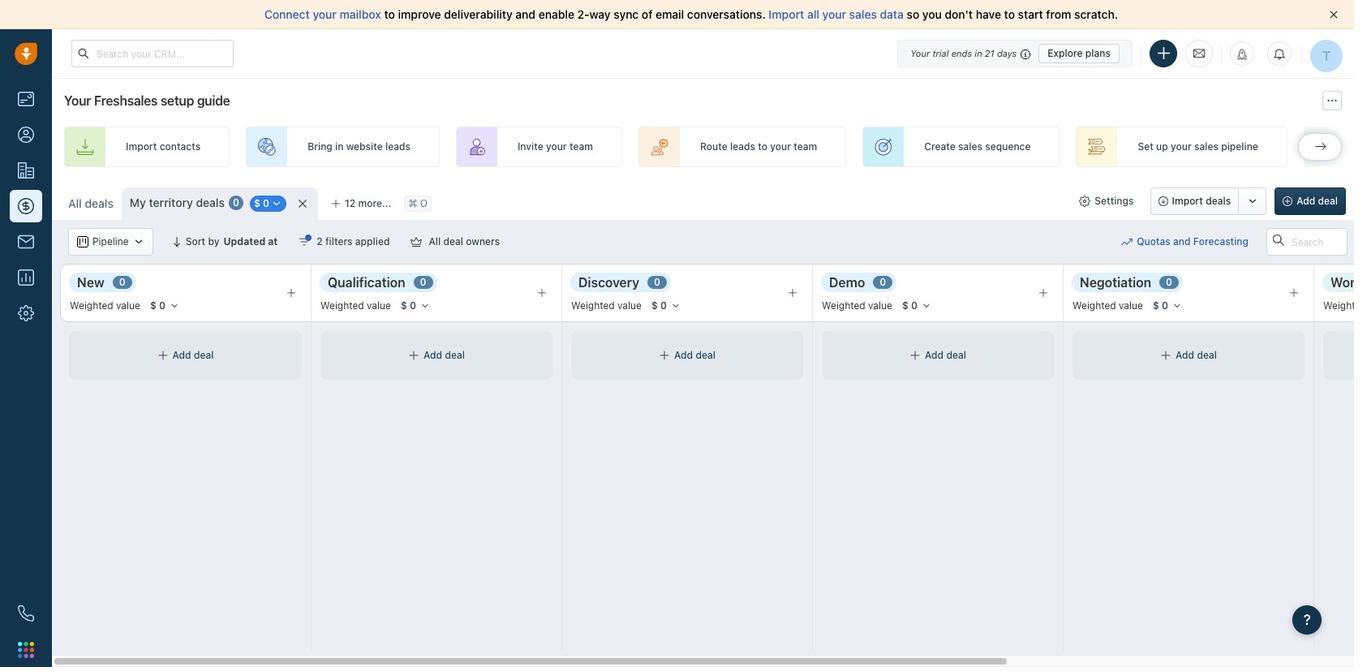 Task type: locate. For each thing, give the bounding box(es) containing it.
value for discovery
[[618, 300, 642, 312]]

mailbox
[[340, 7, 381, 21]]

add for demo
[[926, 349, 944, 362]]

negotiation
[[1081, 275, 1152, 289]]

to right 'route'
[[758, 141, 768, 153]]

invite your team
[[518, 141, 593, 153]]

21
[[985, 47, 995, 58]]

phone element
[[10, 598, 42, 630]]

deals inside import deals button
[[1207, 195, 1232, 207]]

way
[[590, 7, 611, 21]]

all
[[68, 196, 82, 210], [429, 235, 441, 248]]

weighted down "discovery"
[[572, 300, 615, 312]]

5 value from the left
[[1120, 300, 1144, 312]]

at
[[268, 235, 278, 248]]

weighted value down demo
[[822, 300, 893, 312]]

1 horizontal spatial deals
[[196, 196, 225, 209]]

set up your sales pipeline
[[1139, 141, 1259, 153]]

set up your sales pipeline link
[[1077, 127, 1288, 167]]

$ 0 button
[[245, 194, 291, 212]]

in
[[975, 47, 983, 58], [335, 141, 344, 153]]

1 horizontal spatial your
[[911, 47, 931, 58]]

weight button
[[1323, 292, 1355, 316]]

contacts
[[160, 141, 201, 153]]

demo
[[830, 275, 866, 289]]

ends
[[952, 47, 973, 58]]

and left the enable
[[516, 7, 536, 21]]

weighted value down qualification at the top left
[[321, 300, 391, 312]]

explore plans link
[[1039, 43, 1120, 63]]

deal for qualification
[[445, 349, 465, 362]]

deals left my
[[85, 196, 114, 210]]

import for import contacts
[[126, 141, 157, 153]]

have
[[976, 7, 1002, 21]]

1 vertical spatial all
[[429, 235, 441, 248]]

sales left data on the right top of page
[[850, 7, 877, 21]]

deal for new
[[194, 349, 214, 362]]

weighted
[[70, 300, 113, 312], [321, 300, 364, 312], [572, 300, 615, 312], [822, 300, 866, 312], [1073, 300, 1117, 312]]

weighted down new
[[70, 300, 113, 312]]

your right all in the right top of the page
[[823, 7, 847, 21]]

add deal inside add deal 'button'
[[1297, 195, 1339, 207]]

container_wx8msf4aqz5i3rn1 image inside $ 0 popup button
[[271, 198, 283, 209]]

qualification
[[328, 275, 406, 289]]

explore
[[1048, 47, 1083, 59]]

1 weighted from the left
[[70, 300, 113, 312]]

days
[[998, 47, 1017, 58]]

your right invite
[[546, 141, 567, 153]]

2 weighted value from the left
[[321, 300, 391, 312]]

filters
[[326, 235, 353, 248]]

0 horizontal spatial to
[[384, 7, 395, 21]]

import up quotas and forecasting
[[1173, 195, 1204, 207]]

$ for negotiation
[[1154, 300, 1160, 312]]

1 vertical spatial import
[[126, 141, 157, 153]]

add deal for negotiation
[[1176, 349, 1218, 362]]

add
[[1297, 195, 1316, 207], [173, 349, 191, 362], [424, 349, 443, 362], [675, 349, 693, 362], [926, 349, 944, 362], [1176, 349, 1195, 362]]

phone image
[[18, 606, 34, 622]]

your
[[911, 47, 931, 58], [64, 93, 91, 108]]

4 value from the left
[[869, 300, 893, 312]]

5 weighted from the left
[[1073, 300, 1117, 312]]

2 value from the left
[[367, 300, 391, 312]]

2 weighted from the left
[[321, 300, 364, 312]]

sort by updated at
[[186, 235, 278, 248]]

weighted down qualification at the top left
[[321, 300, 364, 312]]

4 weighted value from the left
[[822, 300, 893, 312]]

Search field
[[1267, 228, 1348, 256]]

import left the contacts
[[126, 141, 157, 153]]

weighted value for qualification
[[321, 300, 391, 312]]

team
[[570, 141, 593, 153], [794, 141, 818, 153]]

plans
[[1086, 47, 1111, 59]]

1 leads from the left
[[386, 141, 411, 153]]

close image
[[1331, 11, 1339, 19]]

1 value from the left
[[116, 300, 140, 312]]

1 team from the left
[[570, 141, 593, 153]]

deals for all deals
[[85, 196, 114, 210]]

your left trial
[[911, 47, 931, 58]]

2
[[317, 235, 323, 248]]

from
[[1047, 7, 1072, 21]]

import
[[769, 7, 805, 21], [126, 141, 157, 153], [1173, 195, 1204, 207]]

0 vertical spatial your
[[911, 47, 931, 58]]

deal
[[1319, 195, 1339, 207], [444, 235, 464, 248], [194, 349, 214, 362], [445, 349, 465, 362], [696, 349, 716, 362], [947, 349, 967, 362], [1198, 349, 1218, 362]]

1 vertical spatial your
[[64, 93, 91, 108]]

your
[[313, 7, 337, 21], [823, 7, 847, 21], [546, 141, 567, 153], [771, 141, 792, 153], [1172, 141, 1192, 153]]

send email image
[[1194, 47, 1206, 60]]

1 horizontal spatial import
[[769, 7, 805, 21]]

1 horizontal spatial and
[[1174, 236, 1191, 248]]

0 vertical spatial in
[[975, 47, 983, 58]]

route leads to your team
[[701, 141, 818, 153]]

1 horizontal spatial leads
[[731, 141, 756, 153]]

0 horizontal spatial all
[[68, 196, 82, 210]]

3 value from the left
[[618, 300, 642, 312]]

new
[[77, 275, 104, 289]]

and right quotas
[[1174, 236, 1191, 248]]

deals up forecasting
[[1207, 195, 1232, 207]]

in left the 21
[[975, 47, 983, 58]]

$ 0 for negotiation
[[1154, 300, 1169, 312]]

won
[[1331, 275, 1355, 289]]

freshsales
[[94, 93, 158, 108]]

import left all in the right top of the page
[[769, 7, 805, 21]]

leads right 'route'
[[731, 141, 756, 153]]

value
[[116, 300, 140, 312], [367, 300, 391, 312], [618, 300, 642, 312], [869, 300, 893, 312], [1120, 300, 1144, 312]]

leads
[[386, 141, 411, 153], [731, 141, 756, 153]]

0 horizontal spatial deals
[[85, 196, 114, 210]]

container_wx8msf4aqz5i3rn1 image inside the all deal owners button
[[411, 236, 423, 248]]

invite your team link
[[456, 127, 623, 167]]

import deals button
[[1151, 188, 1240, 215]]

3 weighted value from the left
[[572, 300, 642, 312]]

$ 0 for demo
[[903, 300, 918, 312]]

0 vertical spatial import
[[769, 7, 805, 21]]

weighted down demo
[[822, 300, 866, 312]]

invite
[[518, 141, 544, 153]]

improve
[[398, 7, 441, 21]]

your right 'route'
[[771, 141, 792, 153]]

import inside button
[[1173, 195, 1204, 207]]

import for import deals
[[1173, 195, 1204, 207]]

$
[[254, 197, 260, 209], [150, 300, 156, 312], [401, 300, 407, 312], [652, 300, 658, 312], [903, 300, 909, 312], [1154, 300, 1160, 312]]

your left "mailbox"
[[313, 7, 337, 21]]

0
[[233, 197, 239, 209], [263, 197, 270, 209], [119, 276, 126, 289], [420, 276, 427, 289], [654, 276, 661, 289], [880, 276, 887, 289], [1167, 276, 1173, 289], [159, 300, 166, 312], [410, 300, 416, 312], [661, 300, 667, 312], [912, 300, 918, 312], [1163, 300, 1169, 312]]

weighted for qualification
[[321, 300, 364, 312]]

2 team from the left
[[794, 141, 818, 153]]

2 horizontal spatial deals
[[1207, 195, 1232, 207]]

to left start
[[1005, 7, 1016, 21]]

add deal for discovery
[[675, 349, 716, 362]]

$ for demo
[[903, 300, 909, 312]]

my
[[130, 196, 146, 209]]

value for negotiation
[[1120, 300, 1144, 312]]

0 horizontal spatial import
[[126, 141, 157, 153]]

settings button
[[1072, 188, 1143, 215]]

add deal for demo
[[926, 349, 967, 362]]

conversations.
[[688, 7, 766, 21]]

$ 0 button
[[250, 195, 287, 212], [143, 297, 187, 315], [394, 297, 438, 315], [645, 297, 688, 315], [895, 297, 939, 315], [1146, 297, 1190, 315]]

weighted value down the negotiation
[[1073, 300, 1144, 312]]

all deals
[[68, 196, 114, 210]]

0 horizontal spatial team
[[570, 141, 593, 153]]

all for all deal owners
[[429, 235, 441, 248]]

your trial ends in 21 days
[[911, 47, 1017, 58]]

what's new image
[[1237, 49, 1249, 60]]

2 vertical spatial import
[[1173, 195, 1204, 207]]

deal inside 'button'
[[1319, 195, 1339, 207]]

bring in website leads link
[[246, 127, 440, 167]]

add deal for new
[[173, 349, 214, 362]]

2 leads from the left
[[731, 141, 756, 153]]

0 vertical spatial all
[[68, 196, 82, 210]]

1 vertical spatial in
[[335, 141, 344, 153]]

weighted value down "discovery"
[[572, 300, 642, 312]]

set
[[1139, 141, 1154, 153]]

2 horizontal spatial import
[[1173, 195, 1204, 207]]

5 weighted value from the left
[[1073, 300, 1144, 312]]

sales right create
[[959, 141, 983, 153]]

your for your trial ends in 21 days
[[911, 47, 931, 58]]

2 filters applied
[[317, 235, 390, 248]]

your left freshsales at the top of page
[[64, 93, 91, 108]]

deals for import deals
[[1207, 195, 1232, 207]]

weighted for demo
[[822, 300, 866, 312]]

1 horizontal spatial all
[[429, 235, 441, 248]]

1 horizontal spatial team
[[794, 141, 818, 153]]

deals
[[1207, 195, 1232, 207], [196, 196, 225, 209], [85, 196, 114, 210]]

owners
[[466, 235, 500, 248]]

$ inside popup button
[[254, 197, 260, 209]]

freshworks switcher image
[[18, 642, 34, 658]]

1 horizontal spatial in
[[975, 47, 983, 58]]

all inside button
[[429, 235, 441, 248]]

4 weighted from the left
[[822, 300, 866, 312]]

0 horizontal spatial your
[[64, 93, 91, 108]]

in right the bring
[[335, 141, 344, 153]]

container_wx8msf4aqz5i3rn1 image inside 2 filters applied button
[[299, 236, 310, 248]]

deals up by
[[196, 196, 225, 209]]

deal for discovery
[[696, 349, 716, 362]]

sales left pipeline
[[1195, 141, 1219, 153]]

0 vertical spatial and
[[516, 7, 536, 21]]

0 horizontal spatial leads
[[386, 141, 411, 153]]

my territory deals link
[[130, 195, 225, 211]]

1 horizontal spatial sales
[[959, 141, 983, 153]]

⌘ o
[[409, 198, 428, 210]]

container_wx8msf4aqz5i3rn1 image
[[1080, 196, 1091, 207]]

settings
[[1095, 195, 1135, 207]]

to right "mailbox"
[[384, 7, 395, 21]]

my territory deals 0
[[130, 196, 239, 209]]

0 inside $ 0 popup button
[[263, 197, 270, 209]]

0 horizontal spatial in
[[335, 141, 344, 153]]

all deals button
[[60, 188, 122, 220], [68, 196, 114, 210]]

add for discovery
[[675, 349, 693, 362]]

$ 0 button for discovery
[[645, 297, 688, 315]]

add deal
[[1297, 195, 1339, 207], [173, 349, 214, 362], [424, 349, 465, 362], [675, 349, 716, 362], [926, 349, 967, 362], [1176, 349, 1218, 362]]

weighted value down new
[[70, 300, 140, 312]]

weighted down the negotiation
[[1073, 300, 1117, 312]]

container_wx8msf4aqz5i3rn1 image
[[271, 198, 283, 209], [77, 236, 88, 248], [133, 236, 144, 248], [299, 236, 310, 248], [411, 236, 423, 248], [1122, 236, 1133, 248], [157, 350, 169, 361], [408, 350, 420, 361], [659, 350, 671, 361], [910, 350, 921, 361], [1161, 350, 1172, 361]]

create sales sequence link
[[863, 127, 1061, 167]]

sales
[[850, 7, 877, 21], [959, 141, 983, 153], [1195, 141, 1219, 153]]

$ 0 for discovery
[[652, 300, 667, 312]]

3 weighted from the left
[[572, 300, 615, 312]]

import deals group
[[1151, 188, 1267, 215]]

1 weighted value from the left
[[70, 300, 140, 312]]

1 vertical spatial and
[[1174, 236, 1191, 248]]

leads right website
[[386, 141, 411, 153]]



Task type: vqa. For each thing, say whether or not it's contained in the screenshot.
ROUTE LEADS TO YOUR TEAM link
yes



Task type: describe. For each thing, give the bounding box(es) containing it.
in inside bring in website leads link
[[335, 141, 344, 153]]

trial
[[933, 47, 949, 58]]

forecasting
[[1194, 236, 1249, 248]]

weighted for negotiation
[[1073, 300, 1117, 312]]

create
[[925, 141, 956, 153]]

discovery
[[579, 275, 640, 289]]

sync
[[614, 7, 639, 21]]

weighted value for demo
[[822, 300, 893, 312]]

team inside route leads to your team link
[[794, 141, 818, 153]]

add inside add deal 'button'
[[1297, 195, 1316, 207]]

weighted value for discovery
[[572, 300, 642, 312]]

explore plans
[[1048, 47, 1111, 59]]

territory
[[149, 196, 193, 209]]

deal for demo
[[947, 349, 967, 362]]

don't
[[945, 7, 974, 21]]

quotas
[[1137, 236, 1171, 248]]

all deal owners button
[[401, 228, 511, 256]]

email
[[656, 7, 685, 21]]

o
[[420, 198, 428, 210]]

connect your mailbox link
[[265, 7, 384, 21]]

$ for new
[[150, 300, 156, 312]]

you
[[923, 7, 942, 21]]

connect your mailbox to improve deliverability and enable 2-way sync of email conversations. import all your sales data so you don't have to start from scratch.
[[265, 7, 1119, 21]]

$ 0 button for new
[[143, 297, 187, 315]]

weighted for discovery
[[572, 300, 615, 312]]

connect
[[265, 7, 310, 21]]

quotas and forecasting link
[[1122, 228, 1266, 256]]

$ 0 button for negotiation
[[1146, 297, 1190, 315]]

$ 0 inside popup button
[[254, 197, 270, 209]]

$ for discovery
[[652, 300, 658, 312]]

import deals
[[1173, 195, 1232, 207]]

your for your freshsales setup guide
[[64, 93, 91, 108]]

so
[[907, 7, 920, 21]]

setup
[[161, 93, 194, 108]]

pipeline
[[93, 236, 129, 248]]

sequence
[[986, 141, 1031, 153]]

import contacts link
[[64, 127, 230, 167]]

all deal owners
[[429, 235, 500, 248]]

more...
[[358, 197, 392, 209]]

$ for qualification
[[401, 300, 407, 312]]

your right up
[[1172, 141, 1192, 153]]

weighted value for negotiation
[[1073, 300, 1144, 312]]

deliverability
[[444, 7, 513, 21]]

2 horizontal spatial sales
[[1195, 141, 1219, 153]]

weight
[[1324, 300, 1355, 312]]

bring
[[308, 141, 333, 153]]

value for qualification
[[367, 300, 391, 312]]

add for negotiation
[[1176, 349, 1195, 362]]

0 horizontal spatial and
[[516, 7, 536, 21]]

guide
[[197, 93, 230, 108]]

add for new
[[173, 349, 191, 362]]

data
[[880, 7, 904, 21]]

add deal button
[[1276, 188, 1347, 215]]

deal inside button
[[444, 235, 464, 248]]

pipeline button
[[68, 228, 153, 256]]

import all your sales data link
[[769, 7, 907, 21]]

$ 0 button for qualification
[[394, 297, 438, 315]]

scratch.
[[1075, 7, 1119, 21]]

quotas and forecasting
[[1137, 236, 1249, 248]]

deal for negotiation
[[1198, 349, 1218, 362]]

by
[[208, 235, 220, 248]]

value for demo
[[869, 300, 893, 312]]

2 filters applied button
[[288, 228, 401, 256]]

weighted value for new
[[70, 300, 140, 312]]

container_wx8msf4aqz5i3rn1 image inside quotas and forecasting link
[[1122, 236, 1133, 248]]

team inside invite your team link
[[570, 141, 593, 153]]

2 horizontal spatial to
[[1005, 7, 1016, 21]]

website
[[346, 141, 383, 153]]

enable
[[539, 7, 575, 21]]

pipeline
[[1222, 141, 1259, 153]]

$ 0 button for demo
[[895, 297, 939, 315]]

sort
[[186, 235, 206, 248]]

Search your CRM... text field
[[71, 40, 234, 67]]

bring in website leads
[[308, 141, 411, 153]]

your freshsales setup guide
[[64, 93, 230, 108]]

up
[[1157, 141, 1169, 153]]

add deal for qualification
[[424, 349, 465, 362]]

$ 0 for new
[[150, 300, 166, 312]]

route leads to your team link
[[639, 127, 847, 167]]

0 inside "my territory deals 0"
[[233, 197, 239, 209]]

0 horizontal spatial sales
[[850, 7, 877, 21]]

of
[[642, 7, 653, 21]]

12 more...
[[345, 197, 392, 209]]

2-
[[578, 7, 590, 21]]

value for new
[[116, 300, 140, 312]]

12 more... button
[[322, 192, 401, 215]]

⌘
[[409, 198, 418, 210]]

all
[[808, 7, 820, 21]]

1 horizontal spatial to
[[758, 141, 768, 153]]

all for all deals
[[68, 196, 82, 210]]

add for qualification
[[424, 349, 443, 362]]

create sales sequence
[[925, 141, 1031, 153]]

$ 0 button inside popup button
[[250, 195, 287, 212]]

$ 0 for qualification
[[401, 300, 416, 312]]

weighted for new
[[70, 300, 113, 312]]

start
[[1019, 7, 1044, 21]]

route
[[701, 141, 728, 153]]

12
[[345, 197, 356, 209]]

updated
[[224, 235, 266, 248]]

applied
[[355, 235, 390, 248]]



